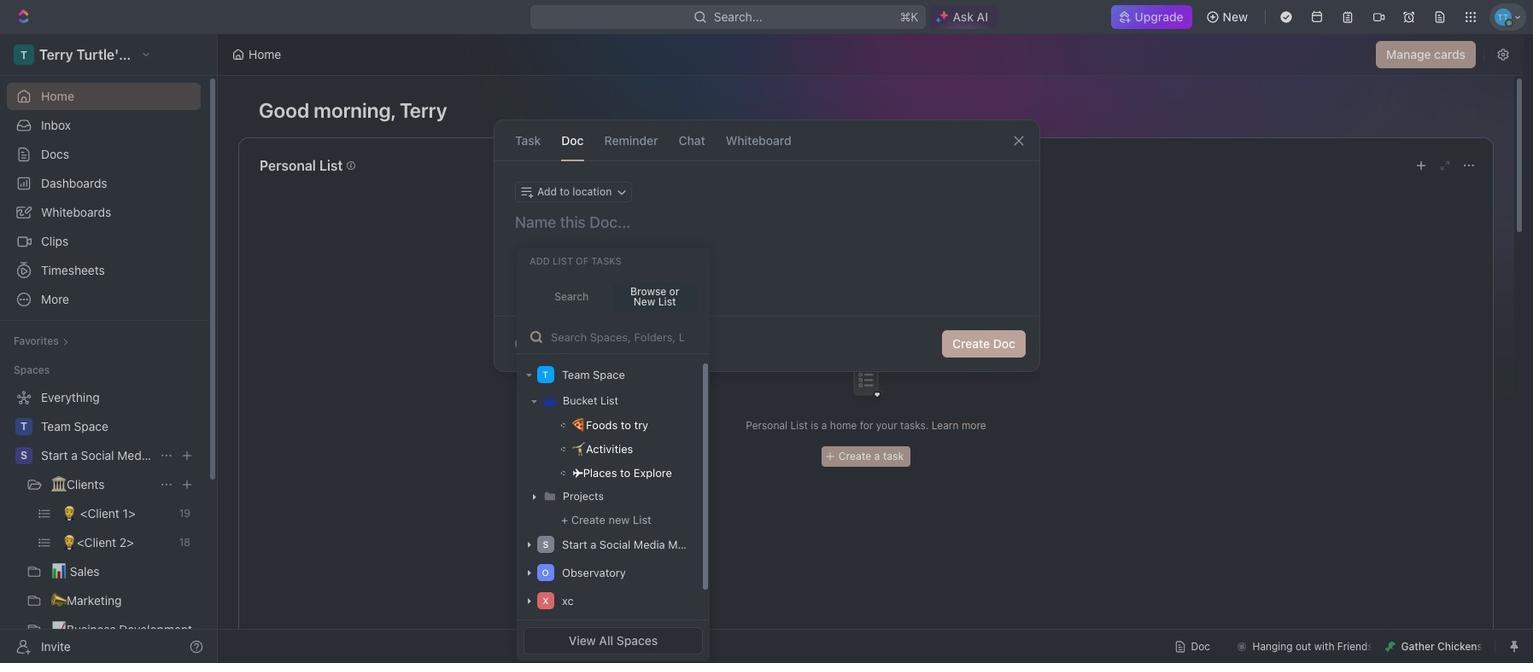 Task type: vqa. For each thing, say whether or not it's contained in the screenshot.
the Terry Turtle's Workspace, , element
no



Task type: describe. For each thing, give the bounding box(es) containing it.
sidebar navigation
[[0, 34, 218, 664]]

drumstick bite image
[[1386, 642, 1396, 652]]



Task type: locate. For each thing, give the bounding box(es) containing it.
dialog
[[493, 120, 1040, 372]]

tree
[[7, 384, 201, 664]]

tree inside sidebar navigation
[[7, 384, 201, 664]]

Name this Doc... field
[[494, 213, 1039, 233]]

Search Spaces, Folders, Lists text field
[[517, 320, 710, 354]]

start a social media marketing agency, , element
[[15, 448, 32, 465]]



